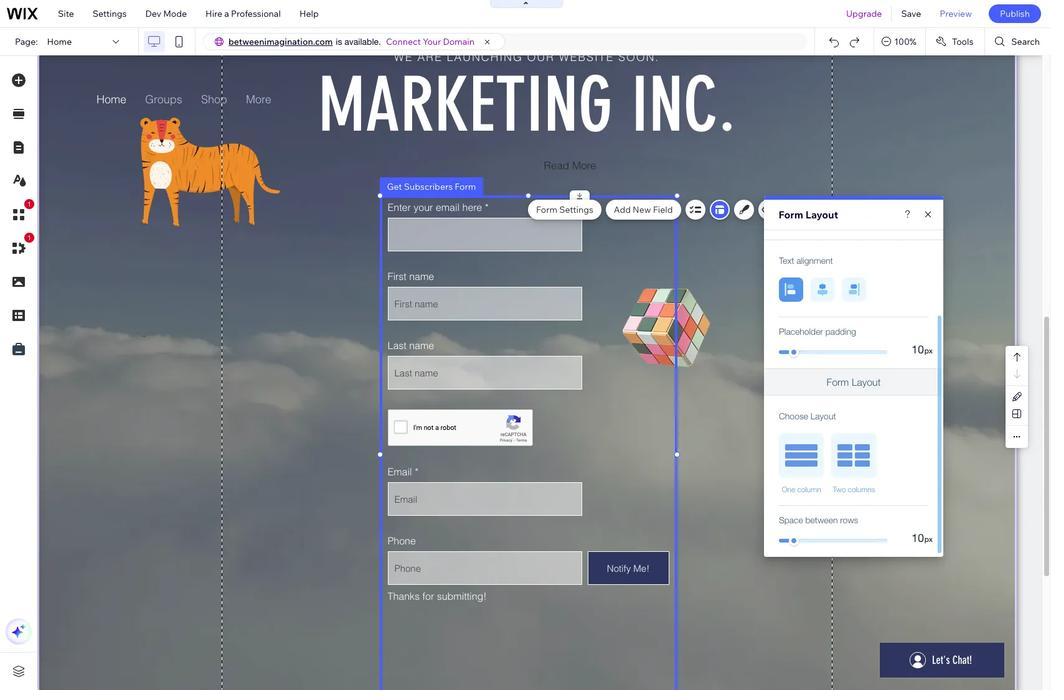 Task type: describe. For each thing, give the bounding box(es) containing it.
100% button
[[875, 28, 926, 55]]

preview button
[[931, 0, 982, 27]]

is available. connect your domain
[[336, 36, 475, 47]]

home
[[47, 36, 72, 47]]

layout
[[806, 209, 839, 221]]

1 for second 1 button from the bottom
[[27, 201, 31, 208]]

available.
[[345, 37, 381, 47]]

save button
[[892, 0, 931, 27]]

form settings
[[536, 204, 594, 216]]

save
[[902, 8, 922, 19]]

field
[[653, 204, 673, 216]]

add
[[614, 204, 631, 216]]

2 1 button from the top
[[6, 233, 34, 262]]

help
[[300, 8, 319, 19]]

tools
[[953, 36, 974, 47]]

domain
[[443, 36, 475, 47]]

100%
[[895, 36, 917, 47]]

professional
[[231, 8, 281, 19]]

new
[[633, 204, 651, 216]]

site
[[58, 8, 74, 19]]

betweenimagination.com
[[229, 36, 333, 47]]

is
[[336, 37, 342, 47]]

search
[[1012, 36, 1041, 47]]



Task type: vqa. For each thing, say whether or not it's contained in the screenshot.
Create theme button
no



Task type: locate. For each thing, give the bounding box(es) containing it.
form for form settings
[[536, 204, 558, 216]]

0 horizontal spatial form
[[455, 181, 476, 193]]

preview
[[940, 8, 973, 19]]

1 1 button from the top
[[6, 199, 34, 228]]

0 vertical spatial settings
[[93, 8, 127, 19]]

your
[[423, 36, 441, 47]]

form for form layout
[[779, 209, 804, 221]]

0 vertical spatial 1 button
[[6, 199, 34, 228]]

a
[[224, 8, 229, 19]]

tools button
[[926, 28, 985, 55]]

0 horizontal spatial settings
[[93, 8, 127, 19]]

1 vertical spatial 1
[[27, 234, 31, 242]]

2 horizontal spatial form
[[779, 209, 804, 221]]

search button
[[986, 28, 1052, 55]]

1 horizontal spatial settings
[[560, 204, 594, 216]]

get
[[387, 181, 402, 193]]

form layout
[[779, 209, 839, 221]]

publish
[[1001, 8, 1031, 19]]

1
[[27, 201, 31, 208], [27, 234, 31, 242]]

settings left add
[[560, 204, 594, 216]]

hire
[[206, 8, 223, 19]]

1 horizontal spatial form
[[536, 204, 558, 216]]

dev mode
[[145, 8, 187, 19]]

upgrade
[[847, 8, 883, 19]]

1 for first 1 button from the bottom
[[27, 234, 31, 242]]

2 1 from the top
[[27, 234, 31, 242]]

1 vertical spatial 1 button
[[6, 233, 34, 262]]

get subscribers form
[[387, 181, 476, 193]]

subscribers
[[404, 181, 453, 193]]

form
[[455, 181, 476, 193], [536, 204, 558, 216], [779, 209, 804, 221]]

1 vertical spatial settings
[[560, 204, 594, 216]]

0 vertical spatial 1
[[27, 201, 31, 208]]

add new field
[[614, 204, 673, 216]]

hire a professional
[[206, 8, 281, 19]]

connect
[[386, 36, 421, 47]]

1 button
[[6, 199, 34, 228], [6, 233, 34, 262]]

settings left dev
[[93, 8, 127, 19]]

mode
[[163, 8, 187, 19]]

dev
[[145, 8, 161, 19]]

publish button
[[989, 4, 1042, 23]]

1 1 from the top
[[27, 201, 31, 208]]

settings
[[93, 8, 127, 19], [560, 204, 594, 216]]



